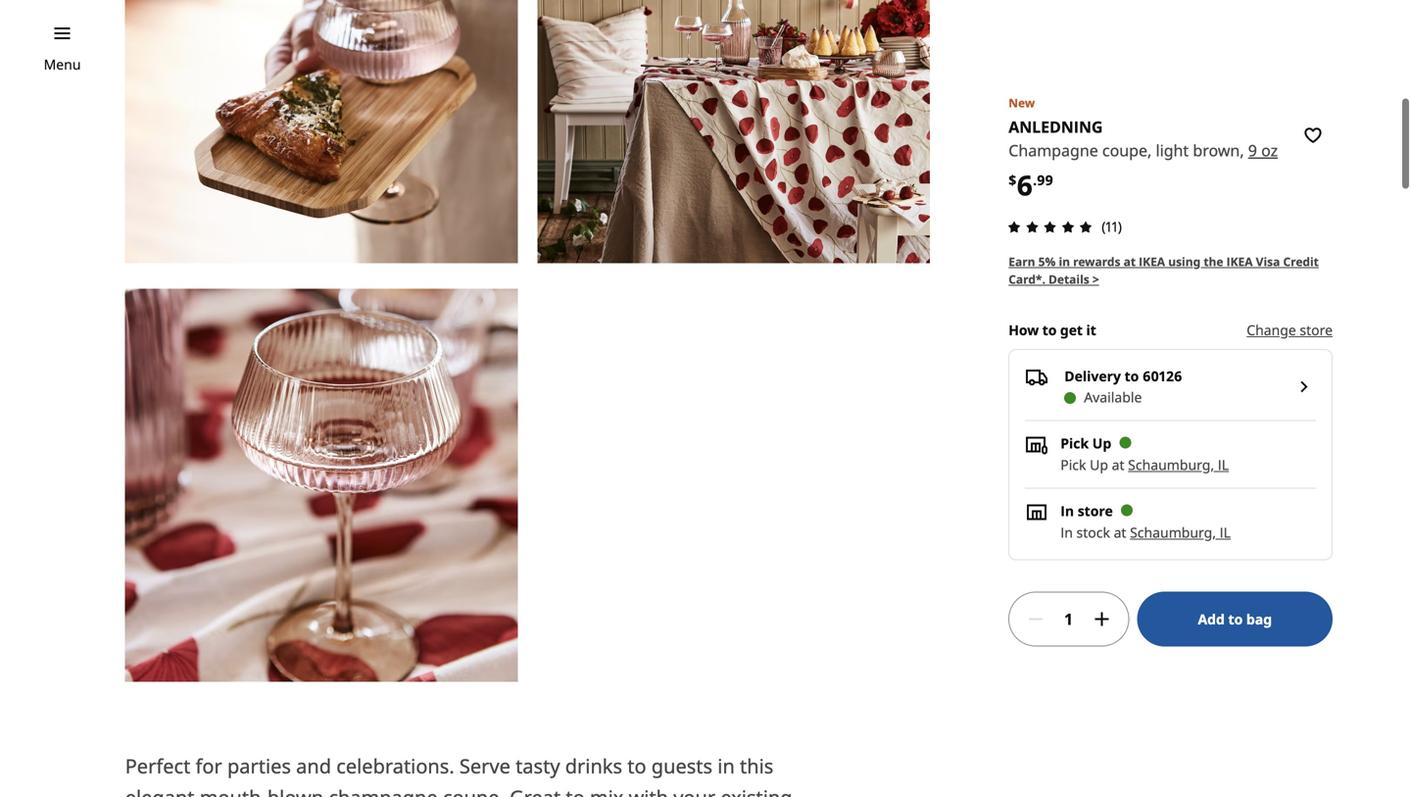 Task type: locate. For each thing, give the bounding box(es) containing it.
1 vertical spatial schaumburg,
[[1131, 523, 1217, 542]]

store for change store
[[1301, 320, 1333, 339]]

add to bag button
[[1138, 592, 1333, 647]]

credit
[[1284, 253, 1320, 269]]

at right stock
[[1114, 523, 1127, 542]]

to for delivery
[[1125, 366, 1140, 385]]

1 vertical spatial store
[[1078, 502, 1114, 520]]

to
[[1043, 320, 1057, 339], [1125, 366, 1140, 385], [1229, 610, 1244, 629], [628, 752, 647, 779], [566, 784, 585, 797]]

anledning champagne coupe, light brown, 9 oz image
[[125, 0, 518, 263], [538, 0, 931, 263], [125, 289, 518, 682]]

1 in from the top
[[1061, 502, 1075, 520]]

at right rewards
[[1124, 253, 1136, 269]]

menu
[[44, 55, 81, 74]]

at up in store
[[1112, 456, 1125, 474]]

up down pick up
[[1090, 456, 1109, 474]]

$
[[1009, 171, 1017, 189]]

coupe.
[[443, 784, 505, 797]]

0 vertical spatial store
[[1301, 320, 1333, 339]]

schaumburg, il button for pick up at
[[1129, 456, 1230, 474]]

up down available
[[1093, 434, 1112, 453]]

2 in from the top
[[1061, 523, 1074, 542]]

0 vertical spatial il
[[1218, 456, 1230, 474]]

5%
[[1039, 253, 1056, 269]]

in inside perfect for parties and celebrations. serve tasty drinks to guests in this elegant mouth-blown champagne coupe. great to mix with your existin
[[718, 752, 735, 779]]

up
[[1093, 434, 1112, 453], [1090, 456, 1109, 474]]

0 vertical spatial in
[[1061, 502, 1075, 520]]

1 pick from the top
[[1061, 434, 1090, 453]]

ikea
[[1139, 253, 1166, 269], [1227, 253, 1254, 269]]

to left the get
[[1043, 320, 1057, 339]]

to inside button
[[1229, 610, 1244, 629]]

1 vertical spatial in
[[1061, 523, 1074, 542]]

tasty
[[516, 752, 560, 779]]

store
[[1301, 320, 1333, 339], [1078, 502, 1114, 520]]

to for how
[[1043, 320, 1057, 339]]

at for in store
[[1114, 523, 1127, 542]]

parties
[[227, 752, 291, 779]]

pick for pick up at schaumburg, il
[[1061, 456, 1087, 474]]

0 vertical spatial up
[[1093, 434, 1112, 453]]

in
[[1059, 253, 1071, 269], [718, 752, 735, 779]]

1 ikea from the left
[[1139, 253, 1166, 269]]

new
[[1009, 95, 1036, 111]]

ikea right the on the right top of page
[[1227, 253, 1254, 269]]

perfect
[[125, 752, 191, 779]]

in inside earn 5% in rewards at ikea using the ikea visa credit card*. details >
[[1059, 253, 1071, 269]]

in down pick up
[[1061, 502, 1075, 520]]

1 vertical spatial schaumburg, il button
[[1131, 523, 1232, 542]]

1 horizontal spatial ikea
[[1227, 253, 1254, 269]]

champagne
[[329, 784, 438, 797]]

to left bag
[[1229, 610, 1244, 629]]

pick down available
[[1061, 434, 1090, 453]]

in right '5%'
[[1059, 253, 1071, 269]]

0 horizontal spatial store
[[1078, 502, 1114, 520]]

change store button
[[1247, 319, 1333, 341]]

0 vertical spatial at
[[1124, 253, 1136, 269]]

2 pick from the top
[[1061, 456, 1087, 474]]

1 vertical spatial in
[[718, 752, 735, 779]]

il
[[1218, 456, 1230, 474], [1220, 523, 1232, 542]]

celebrations.
[[337, 752, 455, 779]]

earn
[[1009, 253, 1036, 269]]

to up with at bottom left
[[628, 752, 647, 779]]

in stock at schaumburg, il group
[[1061, 523, 1232, 542]]

details
[[1049, 271, 1090, 287]]

in for in stock at schaumburg, il
[[1061, 523, 1074, 542]]

schaumburg, il button
[[1129, 456, 1230, 474], [1131, 523, 1232, 542]]

anledning champagne coupe, light brown, 9 oz
[[1009, 116, 1279, 161]]

change
[[1247, 320, 1297, 339]]

at
[[1124, 253, 1136, 269], [1112, 456, 1125, 474], [1114, 523, 1127, 542]]

1 horizontal spatial in
[[1059, 253, 1071, 269]]

to down drinks
[[566, 784, 585, 797]]

bag
[[1247, 610, 1273, 629]]

1 vertical spatial up
[[1090, 456, 1109, 474]]

ikea left using
[[1139, 253, 1166, 269]]

and
[[296, 752, 331, 779]]

1 horizontal spatial store
[[1301, 320, 1333, 339]]

pick for pick up
[[1061, 434, 1090, 453]]

it
[[1087, 320, 1097, 339]]

guests
[[652, 752, 713, 779]]

pick down pick up
[[1061, 456, 1087, 474]]

2 ikea from the left
[[1227, 253, 1254, 269]]

1 vertical spatial il
[[1220, 523, 1232, 542]]

to up available
[[1125, 366, 1140, 385]]

store right change
[[1301, 320, 1333, 339]]

0 horizontal spatial ikea
[[1139, 253, 1166, 269]]

in
[[1061, 502, 1075, 520], [1061, 523, 1074, 542]]

visa
[[1257, 253, 1281, 269]]

schaumburg, for pick up at
[[1129, 456, 1215, 474]]

1 vertical spatial at
[[1112, 456, 1125, 474]]

>
[[1093, 271, 1100, 287]]

store inside 'button'
[[1301, 320, 1333, 339]]

99
[[1037, 171, 1054, 189]]

pick up
[[1061, 434, 1112, 453]]

0 vertical spatial pick
[[1061, 434, 1090, 453]]

0 vertical spatial schaumburg,
[[1129, 456, 1215, 474]]

2 vertical spatial at
[[1114, 523, 1127, 542]]

pick
[[1061, 434, 1090, 453], [1061, 456, 1087, 474]]

0 vertical spatial schaumburg, il button
[[1129, 456, 1230, 474]]

schaumburg,
[[1129, 456, 1215, 474], [1131, 523, 1217, 542]]

pick up at schaumburg, il group
[[1061, 456, 1230, 474]]

light
[[1156, 140, 1190, 161]]

schaumburg, down pick up at schaumburg, il group
[[1131, 523, 1217, 542]]

schaumburg, up the in stock at schaumburg, il
[[1129, 456, 1215, 474]]

add
[[1199, 610, 1226, 629]]

1 vertical spatial pick
[[1061, 456, 1087, 474]]

menu button
[[44, 54, 81, 75]]

schaumburg, il button up in stock at schaumburg, il group
[[1129, 456, 1230, 474]]

schaumburg, il button down pick up at schaumburg, il group
[[1131, 523, 1232, 542]]

mix
[[590, 784, 624, 797]]

in left stock
[[1061, 523, 1074, 542]]

in left this
[[718, 752, 735, 779]]

Quantity input value text field
[[1056, 592, 1083, 647]]

60126
[[1143, 366, 1183, 385]]

0 vertical spatial in
[[1059, 253, 1071, 269]]

0 horizontal spatial in
[[718, 752, 735, 779]]

delivery to 60126
[[1065, 366, 1183, 385]]

blown
[[268, 784, 324, 797]]

brown,
[[1194, 140, 1245, 161]]

store up stock
[[1078, 502, 1114, 520]]



Task type: describe. For each thing, give the bounding box(es) containing it.
serve
[[460, 752, 511, 779]]

drinks
[[565, 752, 623, 779]]

pick up at schaumburg, il
[[1061, 456, 1230, 474]]

earn 5% in rewards at ikea using the ikea visa credit card*. details >
[[1009, 253, 1320, 287]]

(11) button
[[1003, 215, 1123, 239]]

earn 5% in rewards at ikea using the ikea visa credit card*. details > button
[[1009, 253, 1333, 288]]

elegant
[[125, 784, 195, 797]]

champagne
[[1009, 140, 1099, 161]]

review: 4.9 out of 5 stars. total reviews: 11 image
[[1003, 215, 1098, 239]]

rewards
[[1074, 253, 1121, 269]]

get
[[1061, 320, 1083, 339]]

mouth-
[[200, 784, 268, 797]]

using
[[1169, 253, 1201, 269]]

your
[[674, 784, 716, 797]]

the
[[1204, 253, 1224, 269]]

anledning
[[1009, 116, 1103, 137]]

.
[[1034, 171, 1037, 189]]

add to bag
[[1199, 610, 1273, 629]]

change store
[[1247, 320, 1333, 339]]

perfect for parties and celebrations. serve tasty drinks to guests in this elegant mouth-blown champagne coupe. great to mix with your existin
[[125, 752, 793, 797]]

up for pick up
[[1093, 434, 1112, 453]]

oz
[[1262, 140, 1279, 161]]

9
[[1249, 140, 1258, 161]]

in stock at schaumburg, il
[[1061, 523, 1232, 542]]

card*.
[[1009, 271, 1046, 287]]

delivery
[[1065, 366, 1122, 385]]

in store
[[1061, 502, 1114, 520]]

at inside earn 5% in rewards at ikea using the ikea visa credit card*. details >
[[1124, 253, 1136, 269]]

with
[[629, 784, 669, 797]]

great
[[510, 784, 561, 797]]

in for in store
[[1061, 502, 1075, 520]]

$ 6 . 99
[[1009, 166, 1054, 203]]

(11)
[[1102, 217, 1123, 236]]

at for pick up
[[1112, 456, 1125, 474]]

how to get it
[[1009, 320, 1097, 339]]

il for pick up at schaumburg, il
[[1218, 456, 1230, 474]]

stock
[[1077, 523, 1111, 542]]

il for in stock at schaumburg, il
[[1220, 523, 1232, 542]]

up for pick up at schaumburg, il
[[1090, 456, 1109, 474]]

9 oz button
[[1249, 138, 1279, 163]]

6
[[1017, 166, 1034, 203]]

to for add
[[1229, 610, 1244, 629]]

how
[[1009, 320, 1039, 339]]

this
[[740, 752, 774, 779]]

schaumburg, for in stock at
[[1131, 523, 1217, 542]]

coupe,
[[1103, 140, 1152, 161]]

for
[[196, 752, 222, 779]]

right image
[[1293, 375, 1317, 399]]

available
[[1085, 388, 1143, 407]]

schaumburg, il button for in stock at
[[1131, 523, 1232, 542]]

store for in store
[[1078, 502, 1114, 520]]



Task type: vqa. For each thing, say whether or not it's contained in the screenshot.
the bottommost Store
yes



